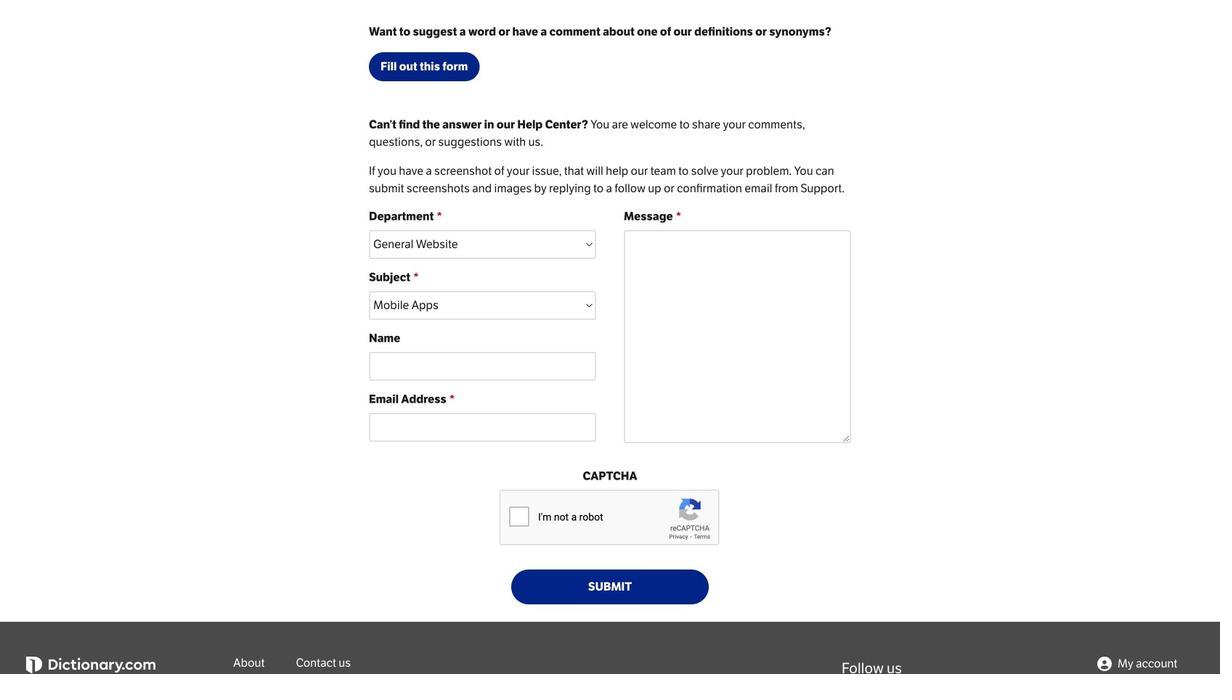 Task type: vqa. For each thing, say whether or not it's contained in the screenshot.
yourname@email.com email field
no



Task type: locate. For each thing, give the bounding box(es) containing it.
https://www.dictionary.com image
[[26, 657, 155, 674]]

None text field
[[624, 230, 851, 444], [369, 352, 596, 381], [624, 230, 851, 444], [369, 352, 596, 381]]

None text field
[[369, 413, 596, 442]]

None submit
[[511, 570, 709, 605]]



Task type: describe. For each thing, give the bounding box(es) containing it.
my account image
[[1097, 657, 1112, 672]]



